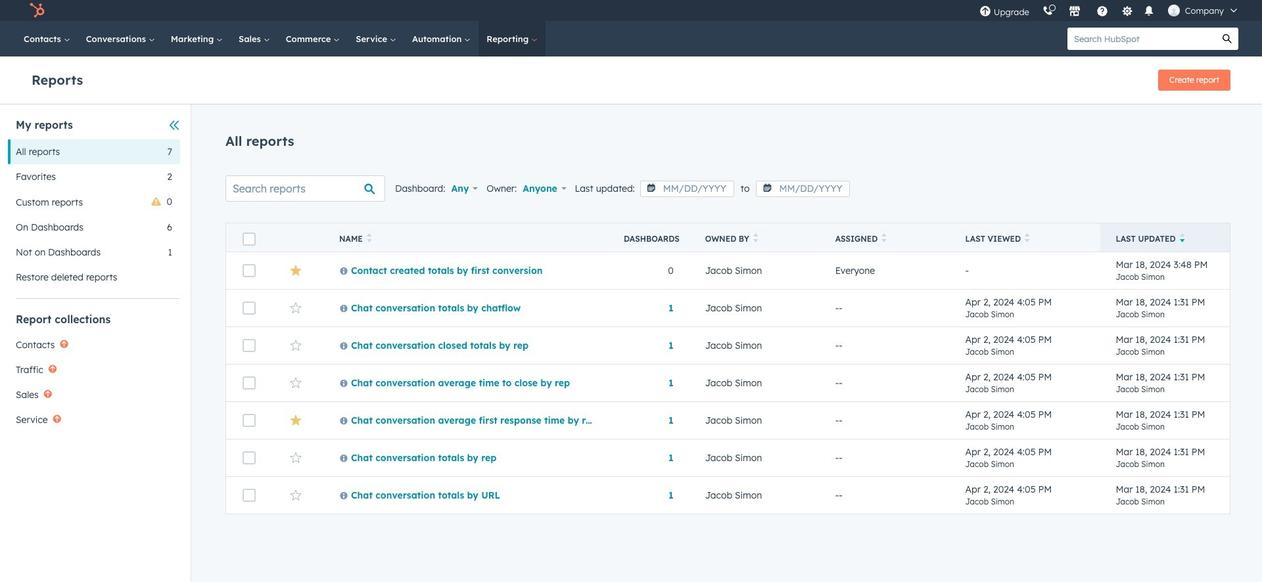 Task type: vqa. For each thing, say whether or not it's contained in the screenshot.
(CMS)
no



Task type: locate. For each thing, give the bounding box(es) containing it.
banner
[[32, 66, 1231, 91]]

Search HubSpot search field
[[1068, 28, 1217, 50]]

2 press to sort. element from the left
[[753, 233, 758, 245]]

0 horizontal spatial mm/dd/yyyy text field
[[640, 181, 734, 197]]

menu
[[973, 0, 1247, 21]]

descending sort. press to sort ascending. image
[[1180, 233, 1185, 243]]

1 mm/dd/yyyy text field from the left
[[640, 181, 734, 197]]

2 press to sort. image from the left
[[753, 233, 758, 243]]

3 press to sort. element from the left
[[882, 233, 887, 245]]

press to sort. element
[[367, 233, 372, 245], [753, 233, 758, 245], [882, 233, 887, 245], [1025, 233, 1030, 245]]

1 horizontal spatial mm/dd/yyyy text field
[[757, 181, 851, 197]]

report collections element
[[8, 312, 180, 433]]

press to sort. image
[[367, 233, 372, 243], [753, 233, 758, 243], [882, 233, 887, 243], [1025, 233, 1030, 243]]

4 press to sort. image from the left
[[1025, 233, 1030, 243]]

MM/DD/YYYY text field
[[640, 181, 734, 197], [757, 181, 851, 197]]

1 press to sort. element from the left
[[367, 233, 372, 245]]

2 mm/dd/yyyy text field from the left
[[757, 181, 851, 197]]



Task type: describe. For each thing, give the bounding box(es) containing it.
descending sort. press to sort ascending. element
[[1180, 233, 1185, 245]]

4 press to sort. element from the left
[[1025, 233, 1030, 245]]

3 press to sort. image from the left
[[882, 233, 887, 243]]

Search reports search field
[[226, 176, 385, 202]]

report filters element
[[8, 118, 180, 290]]

marketplaces image
[[1069, 6, 1081, 18]]

jacob simon image
[[1168, 5, 1180, 16]]

1 press to sort. image from the left
[[367, 233, 372, 243]]



